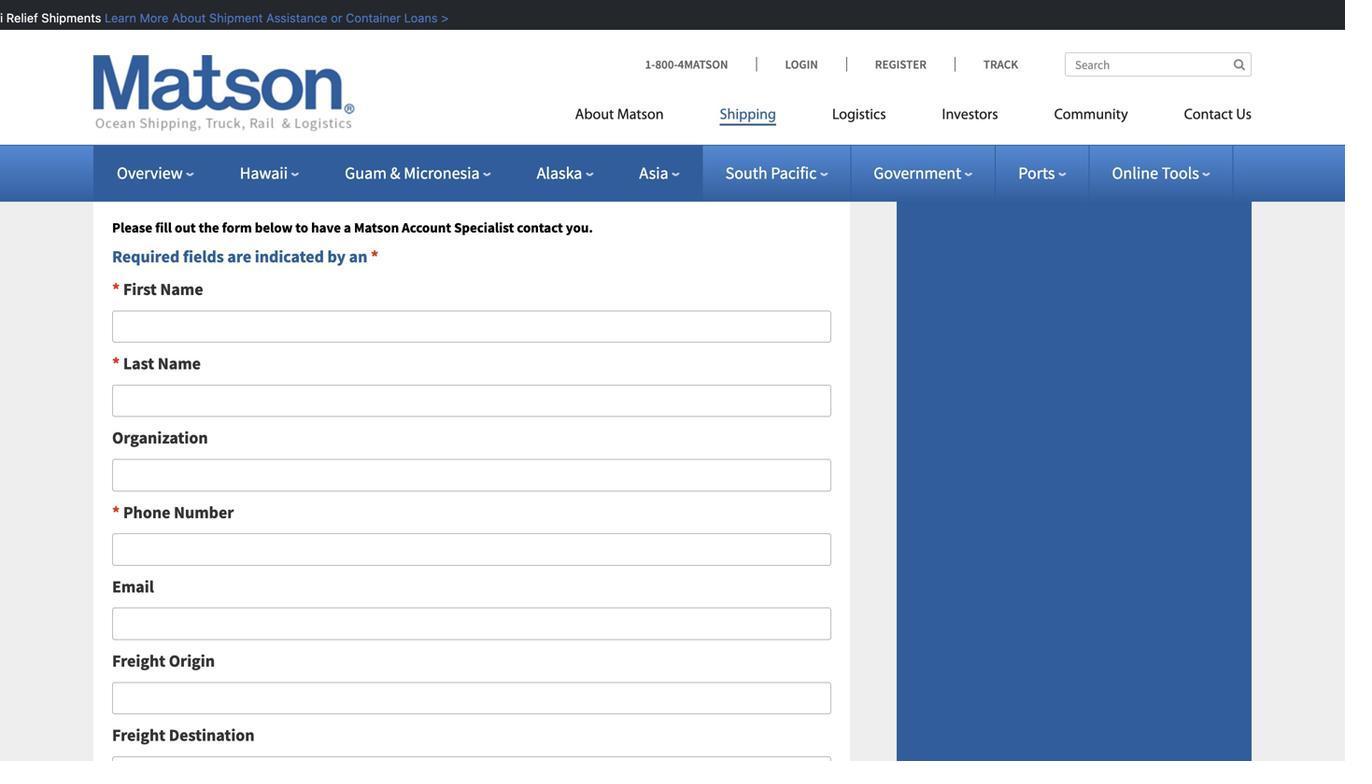 Task type: vqa. For each thing, say whether or not it's contained in the screenshot.
1-
yes



Task type: describe. For each thing, give the bounding box(es) containing it.
hawaii
[[240, 163, 288, 184]]

china
[[93, 129, 136, 150]]

* phone number
[[112, 502, 234, 523]]

contact us
[[1184, 108, 1252, 123]]

micronesia
[[404, 163, 480, 184]]

pacific
[[771, 163, 817, 184]]

government link
[[874, 163, 973, 184]]

alaska inside alaska, alaska – asia service inquiries: 1-877-678-ship (877-678-7447) alaskacs@matson.com
[[150, 30, 199, 51]]

244-
[[243, 156, 273, 177]]

ports link
[[1018, 163, 1066, 184]]

track link
[[955, 57, 1018, 72]]

required fields are indicated by an *
[[112, 246, 379, 267]]

specialist
[[454, 218, 514, 236]]

learn more about shipment assistance or container loans >
[[101, 11, 445, 25]]

community link
[[1026, 99, 1156, 137]]

by
[[327, 246, 346, 267]]

register
[[875, 57, 927, 72]]

organization
[[112, 428, 208, 449]]

container
[[342, 11, 397, 25]]

top menu navigation
[[575, 99, 1252, 137]]

alaska, alaska – asia service inquiries: 1-877-678-ship (877-678-7447) alaskacs@matson.com
[[93, 30, 375, 105]]

blue matson logo with ocean, shipping, truck, rail and logistics written beneath it. image
[[93, 55, 355, 132]]

below
[[255, 218, 293, 236]]

877- inside china service inquiries: 1-877-china-02 (877-244-6202)
[[107, 156, 137, 177]]

more
[[136, 11, 165, 25]]

1-800-4matson
[[645, 57, 728, 72]]

fill
[[155, 218, 172, 236]]

freight for freight origin
[[112, 651, 165, 672]]

out
[[175, 218, 196, 236]]

(877-678-7447) link
[[205, 57, 309, 78]]

login
[[785, 57, 818, 72]]

have
[[311, 218, 341, 236]]

destination
[[169, 725, 255, 746]]

&
[[390, 163, 400, 184]]

online tools
[[1112, 163, 1199, 184]]

investors
[[942, 108, 998, 123]]

south
[[725, 163, 768, 184]]

or
[[327, 11, 338, 25]]

overview
[[117, 163, 183, 184]]

* right the 'an'
[[371, 246, 379, 267]]

logistics
[[832, 108, 886, 123]]

south pacific link
[[725, 163, 828, 184]]

Search search field
[[1065, 52, 1252, 77]]

name for * first name
[[160, 279, 203, 300]]

investors link
[[914, 99, 1026, 137]]

guam & micronesia
[[345, 163, 480, 184]]

register link
[[846, 57, 955, 72]]

number
[[174, 502, 234, 523]]

asia inside alaska, alaska – asia service inquiries: 1-877-678-ship (877-678-7447) alaskacs@matson.com
[[214, 30, 245, 51]]

hawaii link
[[240, 163, 299, 184]]

account
[[402, 218, 451, 236]]

first
[[123, 279, 157, 300]]

alaska link
[[537, 163, 593, 184]]

(877- inside china service inquiries: 1-877-china-02 (877-244-6202)
[[208, 156, 243, 177]]

contact
[[1184, 108, 1233, 123]]

form
[[222, 218, 252, 236]]

shipping link
[[692, 99, 804, 137]]

about matson link
[[575, 99, 692, 137]]

2 678- from the left
[[240, 57, 270, 78]]

>
[[437, 11, 445, 25]]

phone
[[123, 502, 170, 523]]

Organization text field
[[112, 459, 831, 492]]

us
[[1236, 108, 1252, 123]]

1-800-4matson link
[[645, 57, 756, 72]]

6202)
[[273, 156, 312, 177]]

login link
[[756, 57, 846, 72]]

indicated
[[255, 246, 324, 267]]

overview link
[[117, 163, 194, 184]]



Task type: locate. For each thing, give the bounding box(es) containing it.
0 vertical spatial name
[[160, 279, 203, 300]]

online
[[1112, 163, 1158, 184]]

service up china-
[[139, 129, 192, 150]]

freight left origin
[[112, 651, 165, 672]]

* last name
[[112, 353, 201, 374]]

2 877- from the top
[[107, 156, 137, 177]]

1 horizontal spatial inquiries:
[[304, 30, 375, 51]]

an
[[349, 246, 368, 267]]

Commodity Description text field
[[112, 608, 831, 640]]

0 horizontal spatial asia
[[214, 30, 245, 51]]

678-
[[137, 57, 167, 78], [240, 57, 270, 78]]

about right more
[[168, 11, 202, 25]]

track
[[983, 57, 1018, 72]]

1 vertical spatial about
[[575, 108, 614, 123]]

name
[[160, 279, 203, 300], [158, 353, 201, 374]]

0 vertical spatial about
[[168, 11, 202, 25]]

freight left destination
[[112, 725, 165, 746]]

877- down "alaska,"
[[107, 57, 137, 78]]

service
[[248, 30, 301, 51], [139, 129, 192, 150]]

(877- down – on the left top
[[205, 57, 240, 78]]

about
[[168, 11, 202, 25], [575, 108, 614, 123]]

alaska,
[[93, 30, 147, 51]]

(877-
[[205, 57, 240, 78], [208, 156, 243, 177]]

* left last
[[112, 353, 120, 374]]

freight destination
[[112, 725, 255, 746]]

asia link
[[639, 163, 680, 184]]

(877-244-6202) link
[[208, 156, 312, 177]]

asia down about matson link
[[639, 163, 668, 184]]

1 vertical spatial freight
[[112, 725, 165, 746]]

1 freight from the top
[[112, 651, 165, 672]]

1 vertical spatial asia
[[639, 163, 668, 184]]

1 vertical spatial 877-
[[107, 156, 137, 177]]

1 vertical spatial (877-
[[208, 156, 243, 177]]

contact us link
[[1156, 99, 1252, 137]]

7447)
[[270, 57, 309, 78]]

fields
[[183, 246, 224, 267]]

learn more about shipment assistance or container loans > link
[[101, 11, 445, 25]]

0 horizontal spatial inquiries:
[[195, 129, 266, 150]]

matson down 800-
[[617, 108, 664, 123]]

1 vertical spatial matson
[[354, 218, 399, 236]]

* first name
[[112, 279, 203, 300]]

to
[[295, 218, 308, 236]]

inquiries: inside alaska, alaska – asia service inquiries: 1-877-678-ship (877-678-7447) alaskacs@matson.com
[[304, 30, 375, 51]]

* for first name
[[112, 279, 120, 300]]

(877- inside alaska, alaska – asia service inquiries: 1-877-678-ship (877-678-7447) alaskacs@matson.com
[[205, 57, 240, 78]]

800-
[[655, 57, 678, 72]]

1 vertical spatial inquiries:
[[195, 129, 266, 150]]

877- down china
[[107, 156, 137, 177]]

tools
[[1162, 163, 1199, 184]]

freight origin
[[112, 651, 215, 672]]

about inside 'top menu' navigation
[[575, 108, 614, 123]]

0 vertical spatial inquiries:
[[304, 30, 375, 51]]

assistance
[[262, 11, 323, 25]]

asia down shipment
[[214, 30, 245, 51]]

service inside alaska, alaska – asia service inquiries: 1-877-678-ship (877-678-7447) alaskacs@matson.com
[[248, 30, 301, 51]]

last
[[123, 353, 154, 374]]

community
[[1054, 108, 1128, 123]]

asia
[[214, 30, 245, 51], [639, 163, 668, 184]]

0 horizontal spatial 678-
[[137, 57, 167, 78]]

1 vertical spatial alaska
[[537, 163, 582, 184]]

0 vertical spatial matson
[[617, 108, 664, 123]]

*
[[371, 246, 379, 267], [112, 279, 120, 300], [112, 353, 120, 374], [112, 502, 120, 523]]

alaska
[[150, 30, 199, 51], [537, 163, 582, 184]]

origin
[[169, 651, 215, 672]]

1- inside alaska, alaska – asia service inquiries: 1-877-678-ship (877-678-7447) alaskacs@matson.com
[[93, 57, 107, 78]]

0 vertical spatial 877-
[[107, 57, 137, 78]]

a
[[344, 218, 351, 236]]

online tools link
[[1112, 163, 1210, 184]]

0 horizontal spatial about
[[168, 11, 202, 25]]

matson inside about matson link
[[617, 108, 664, 123]]

please
[[112, 218, 152, 236]]

0 vertical spatial service
[[248, 30, 301, 51]]

1- down "alaska,"
[[93, 57, 107, 78]]

alaskacs@matson.com link
[[93, 84, 255, 105]]

* for phone number
[[112, 502, 120, 523]]

None text field
[[112, 385, 831, 417], [112, 682, 831, 715], [112, 385, 831, 417], [112, 682, 831, 715]]

0 horizontal spatial service
[[139, 129, 192, 150]]

matson right a
[[354, 218, 399, 236]]

* for last name
[[112, 353, 120, 374]]

1 horizontal spatial asia
[[639, 163, 668, 184]]

1- inside china service inquiries: 1-877-china-02 (877-244-6202)
[[93, 156, 107, 177]]

2 freight from the top
[[112, 725, 165, 746]]

name down the fields
[[160, 279, 203, 300]]

1 horizontal spatial alaska
[[537, 163, 582, 184]]

(877- right 02
[[208, 156, 243, 177]]

0 horizontal spatial alaska
[[150, 30, 199, 51]]

inquiries:
[[304, 30, 375, 51], [195, 129, 266, 150]]

name right last
[[158, 353, 201, 374]]

1 877- from the top
[[107, 57, 137, 78]]

guam & micronesia link
[[345, 163, 491, 184]]

government
[[874, 163, 961, 184]]

loans
[[400, 11, 434, 25]]

4matson
[[678, 57, 728, 72]]

service down learn more about shipment assistance or container loans > at the left top
[[248, 30, 301, 51]]

you.
[[566, 218, 593, 236]]

inquiries: up 244-
[[195, 129, 266, 150]]

are
[[227, 246, 251, 267]]

678- up alaskacs@matson.com link
[[137, 57, 167, 78]]

–
[[202, 30, 211, 51]]

logistics link
[[804, 99, 914, 137]]

south pacific
[[725, 163, 817, 184]]

* left first on the left top
[[112, 279, 120, 300]]

1 678- from the left
[[137, 57, 167, 78]]

please fill out the form below to have a matson account specialist contact you.
[[112, 218, 593, 236]]

email
[[112, 576, 154, 597]]

shipment
[[205, 11, 259, 25]]

search image
[[1234, 58, 1245, 71]]

inquiries: inside china service inquiries: 1-877-china-02 (877-244-6202)
[[195, 129, 266, 150]]

alaska up ship
[[150, 30, 199, 51]]

0 vertical spatial alaska
[[150, 30, 199, 51]]

china-
[[137, 156, 188, 177]]

1- down china
[[93, 156, 107, 177]]

freight for freight destination
[[112, 725, 165, 746]]

02
[[188, 156, 204, 177]]

shipping
[[720, 108, 776, 123]]

877-
[[107, 57, 137, 78], [107, 156, 137, 177]]

contact
[[517, 218, 563, 236]]

name for * last name
[[158, 353, 201, 374]]

0 horizontal spatial matson
[[354, 218, 399, 236]]

service inside china service inquiries: 1-877-china-02 (877-244-6202)
[[139, 129, 192, 150]]

None text field
[[112, 310, 831, 343], [112, 533, 831, 566], [112, 756, 831, 761], [112, 310, 831, 343], [112, 533, 831, 566], [112, 756, 831, 761]]

1 horizontal spatial service
[[248, 30, 301, 51]]

1 vertical spatial service
[[139, 129, 192, 150]]

about up the "alaska" link on the top of the page
[[575, 108, 614, 123]]

the
[[199, 218, 219, 236]]

about matson
[[575, 108, 664, 123]]

1 horizontal spatial 678-
[[240, 57, 270, 78]]

required
[[112, 246, 180, 267]]

alaskacs@matson.com
[[93, 84, 255, 105]]

alaska up contact
[[537, 163, 582, 184]]

877- inside alaska, alaska – asia service inquiries: 1-877-678-ship (877-678-7447) alaskacs@matson.com
[[107, 57, 137, 78]]

None search field
[[1065, 52, 1252, 77]]

1- left 4matson
[[645, 57, 655, 72]]

0 vertical spatial (877-
[[205, 57, 240, 78]]

1 horizontal spatial matson
[[617, 108, 664, 123]]

inquiries: down or
[[304, 30, 375, 51]]

ports
[[1018, 163, 1055, 184]]

0 vertical spatial freight
[[112, 651, 165, 672]]

ship
[[167, 57, 201, 78]]

1 vertical spatial name
[[158, 353, 201, 374]]

matson
[[617, 108, 664, 123], [354, 218, 399, 236]]

* left phone
[[112, 502, 120, 523]]

learn
[[101, 11, 132, 25]]

1-
[[645, 57, 655, 72], [93, 57, 107, 78], [93, 156, 107, 177]]

678- down learn more about shipment assistance or container loans > at the left top
[[240, 57, 270, 78]]

1 horizontal spatial about
[[575, 108, 614, 123]]

china service inquiries: 1-877-china-02 (877-244-6202)
[[93, 129, 312, 177]]

0 vertical spatial asia
[[214, 30, 245, 51]]



